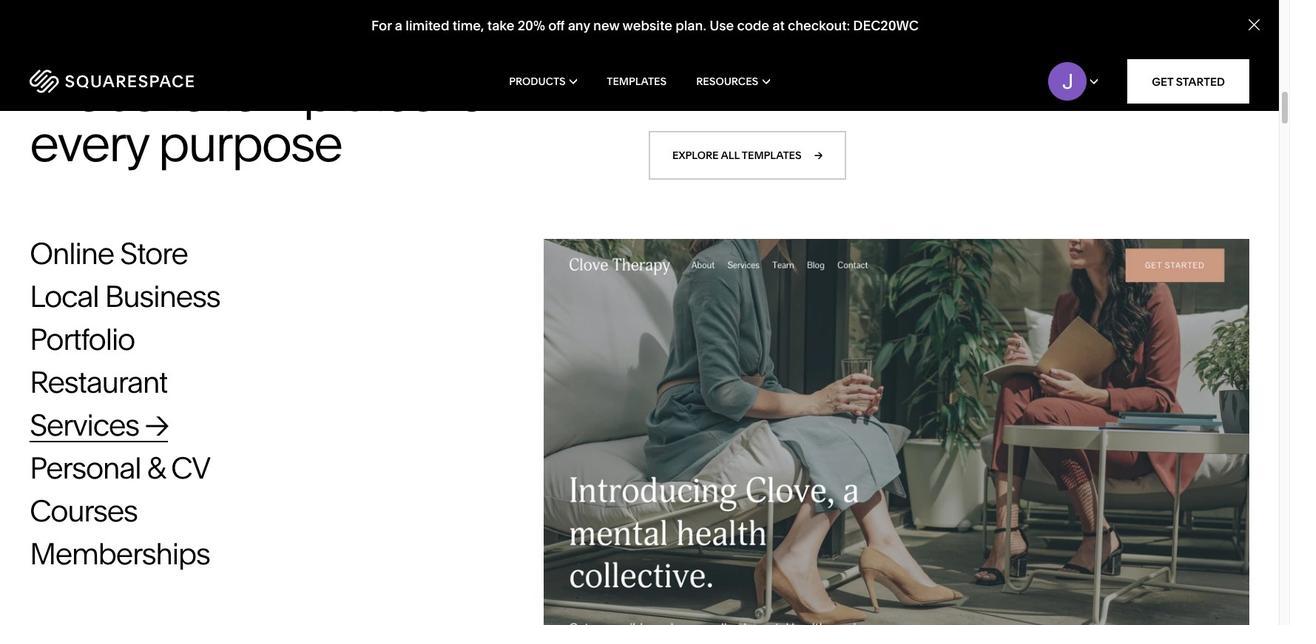 Task type: locate. For each thing, give the bounding box(es) containing it.
1 vertical spatial website
[[923, 86, 967, 100]]

0 vertical spatial templates
[[217, 62, 434, 124]]

use
[[710, 17, 734, 34]]

website
[[623, 17, 673, 34], [923, 86, 967, 100]]

0 horizontal spatial templates
[[217, 62, 434, 124]]

products button
[[509, 52, 578, 111]]

off
[[549, 17, 565, 34]]

drop
[[894, 86, 920, 100]]

templates link
[[607, 52, 667, 111]]

personal
[[30, 450, 141, 486]]

your right "fit"
[[1077, 69, 1101, 84]]

0 horizontal spatial your
[[905, 69, 930, 84]]

website
[[30, 62, 207, 124]]

your
[[905, 69, 930, 84], [1077, 69, 1101, 84]]

&
[[147, 450, 165, 486]]

1 horizontal spatial website
[[923, 86, 967, 100]]

your up drop
[[905, 69, 930, 84]]

take
[[488, 17, 515, 34]]

restaurant
[[30, 364, 167, 400]]

2 your from the left
[[1077, 69, 1101, 84]]

→
[[815, 149, 823, 162], [145, 407, 168, 443]]

a right for
[[395, 17, 403, 34]]

1 horizontal spatial your
[[1077, 69, 1101, 84]]

0 vertical spatial →
[[815, 149, 823, 162]]

online
[[30, 235, 114, 272]]

1 vertical spatial →
[[145, 407, 168, 443]]

get started
[[1153, 74, 1226, 88]]

a
[[395, 17, 403, 34], [703, 69, 710, 84]]

at
[[773, 17, 785, 34]]

1 vertical spatial a
[[703, 69, 710, 84]]

portfolio link
[[30, 321, 164, 358]]

drag-
[[837, 86, 867, 100]]

explore all templates
[[673, 149, 802, 162]]

designer
[[756, 69, 805, 84]]

website down own,
[[923, 86, 967, 100]]

→ up &
[[145, 407, 168, 443]]

0 horizontal spatial →
[[145, 407, 168, 443]]

style
[[1104, 69, 1130, 84]]

website inside start with a flexible designer template or build your own, then customize to fit your style and professional needs using our drag-and-drop website builder.
[[923, 86, 967, 100]]

start
[[649, 69, 675, 84]]

fit
[[1064, 69, 1074, 84]]

or
[[860, 69, 872, 84]]

every
[[30, 112, 148, 174]]

local
[[30, 278, 99, 315]]

website right "new"
[[623, 17, 673, 34]]

→ inside online store local business portfolio restaurant services → personal & cv courses memberships
[[145, 407, 168, 443]]

checkout:
[[788, 17, 851, 34]]

1 vertical spatial templates
[[742, 149, 802, 162]]

→ down our
[[815, 149, 823, 162]]

online store link
[[30, 235, 217, 272]]

explore
[[673, 149, 719, 162]]

a up professional
[[703, 69, 710, 84]]

templates inside website templates for every purpose
[[217, 62, 434, 124]]

for a limited time, take 20% off any new website plan. use code at checkout: dec20wc
[[372, 17, 919, 34]]

0 vertical spatial a
[[395, 17, 403, 34]]

template
[[808, 69, 858, 84]]

time,
[[453, 17, 485, 34]]

with
[[677, 69, 701, 84]]

limited
[[406, 17, 450, 34]]

dec20wc
[[854, 17, 919, 34]]

templates
[[217, 62, 434, 124], [742, 149, 802, 162]]

local business link
[[30, 278, 249, 315]]

1 horizontal spatial a
[[703, 69, 710, 84]]

plan.
[[676, 17, 707, 34]]

1 horizontal spatial →
[[815, 149, 823, 162]]

code
[[738, 17, 770, 34]]

0 horizontal spatial a
[[395, 17, 403, 34]]

cv
[[171, 450, 210, 486]]

0 vertical spatial website
[[623, 17, 673, 34]]

professional
[[673, 86, 742, 100]]



Task type: describe. For each thing, give the bounding box(es) containing it.
memberships link
[[30, 536, 239, 572]]

online store local business portfolio restaurant services → personal & cv courses memberships
[[30, 235, 220, 572]]

get
[[1153, 74, 1174, 88]]

build
[[875, 69, 903, 84]]

courses link
[[30, 493, 167, 529]]

1 your from the left
[[905, 69, 930, 84]]

our
[[816, 86, 834, 100]]

portfolio
[[30, 321, 135, 358]]

services
[[30, 407, 139, 443]]

start with a flexible designer template or build your own, then customize to fit your style and professional needs using our drag-and-drop website builder.
[[649, 69, 1130, 100]]

get started link
[[1128, 59, 1250, 104]]

1 horizontal spatial templates
[[742, 149, 802, 162]]

business
[[105, 278, 220, 315]]

using
[[782, 86, 813, 100]]

flexible
[[713, 69, 753, 84]]

website templates for every purpose
[[30, 62, 500, 174]]

new
[[594, 17, 620, 34]]

needs
[[745, 86, 779, 100]]

builder.
[[969, 86, 1011, 100]]

and-
[[867, 86, 894, 100]]

to
[[1050, 69, 1061, 84]]

then
[[962, 69, 987, 84]]

squarespace logo image
[[30, 70, 194, 93]]

own,
[[932, 69, 959, 84]]

restaurant link
[[30, 364, 196, 400]]

20%
[[518, 17, 545, 34]]

customize
[[990, 69, 1047, 84]]

for
[[372, 17, 392, 34]]

store
[[120, 235, 188, 272]]

templates
[[607, 75, 667, 88]]

memberships
[[30, 536, 210, 572]]

started
[[1177, 74, 1226, 88]]

products
[[509, 75, 566, 88]]

any
[[568, 17, 591, 34]]

0 horizontal spatial website
[[623, 17, 673, 34]]

for
[[444, 62, 500, 124]]

and
[[649, 86, 671, 100]]

all
[[721, 149, 740, 162]]

resources
[[697, 75, 759, 88]]

courses
[[30, 493, 137, 529]]

a inside start with a flexible designer template or build your own, then customize to fit your style and professional needs using our drag-and-drop website builder.
[[703, 69, 710, 84]]

personal & cv link
[[30, 450, 239, 486]]

squarespace logo link
[[30, 70, 274, 93]]

purpose
[[158, 112, 342, 174]]

resources button
[[697, 52, 770, 111]]



Task type: vqa. For each thing, say whether or not it's contained in the screenshot.
TRAVEL link
no



